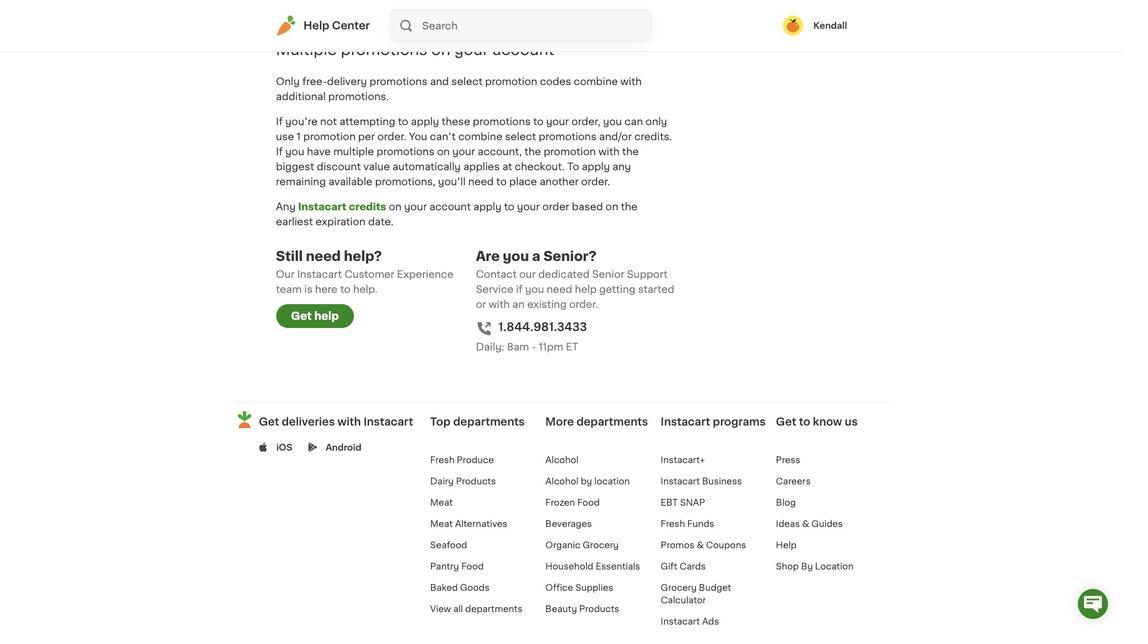 Task type: vqa. For each thing, say whether or not it's contained in the screenshot.
1st Meat from the top of the page
yes



Task type: locate. For each thing, give the bounding box(es) containing it.
1 horizontal spatial help
[[575, 284, 597, 294]]

support
[[627, 269, 668, 279]]

get up press link
[[776, 417, 797, 427]]

apply inside on your account apply to your order based on the earliest expiration date.
[[473, 202, 502, 212]]

1 horizontal spatial need
[[468, 177, 494, 187]]

need down dedicated in the top of the page
[[547, 284, 572, 294]]

need inside are you a senior? contact our dedicated senior support service if you need help getting started or with an existing order.
[[547, 284, 572, 294]]

0 horizontal spatial products
[[456, 477, 496, 486]]

a
[[532, 250, 541, 263]]

the up any
[[622, 147, 639, 157]]

instacart up 'here'
[[297, 269, 342, 279]]

2 vertical spatial apply
[[473, 202, 502, 212]]

per
[[358, 132, 375, 142]]

automatically
[[393, 162, 461, 172]]

1 vertical spatial &
[[697, 541, 704, 550]]

1 horizontal spatial select
[[505, 132, 536, 142]]

grocery inside grocery budget calculator
[[661, 584, 697, 593]]

need down the applies
[[468, 177, 494, 187]]

need up 'here'
[[306, 250, 341, 263]]

experience
[[397, 269, 454, 279]]

1 meat from the top
[[430, 499, 453, 507]]

0 horizontal spatial apply
[[411, 116, 439, 126]]

1 vertical spatial if
[[276, 147, 283, 157]]

0 vertical spatial select
[[452, 76, 483, 86]]

here
[[315, 284, 338, 294]]

meat for meat alternatives
[[430, 520, 453, 529]]

0 vertical spatial promotion
[[485, 76, 537, 86]]

if
[[516, 284, 523, 294]]

& down funds at the right bottom of page
[[697, 541, 704, 550]]

products down produce
[[456, 477, 496, 486]]

more
[[546, 417, 574, 427]]

1 vertical spatial need
[[306, 250, 341, 263]]

apply inside 'if you're not attempting to apply these promotions to your order, you can only use 1 promotion per order. you can't combine select promotions and/or credits. if you have multiple promotions on your account, the promotion with the biggest discount value automatically applies at checkout.'
[[411, 116, 439, 126]]

on
[[431, 43, 451, 57], [437, 147, 450, 157], [389, 202, 402, 212], [606, 202, 619, 212]]

beverages link
[[546, 520, 592, 529]]

baked goods link
[[430, 584, 490, 593]]

departments up produce
[[453, 417, 525, 427]]

attempting
[[340, 116, 396, 126]]

food up goods
[[461, 563, 484, 571]]

0 vertical spatial combine
[[574, 76, 618, 86]]

2 vertical spatial order.
[[569, 299, 598, 309]]

ads
[[702, 618, 719, 626]]

2 meat from the top
[[430, 520, 453, 529]]

0 vertical spatial meat
[[430, 499, 453, 507]]

1 vertical spatial alcohol
[[546, 477, 579, 486]]

started
[[638, 284, 675, 294]]

on down can't in the left top of the page
[[437, 147, 450, 157]]

dairy products
[[430, 477, 496, 486]]

1 vertical spatial help
[[314, 311, 339, 321]]

order. inside to apply any remaining available promotions, you'll need to place another order.
[[581, 177, 610, 187]]

grocery up household essentials
[[583, 541, 619, 550]]

value
[[364, 162, 390, 172]]

1 vertical spatial fresh
[[661, 520, 685, 529]]

alcohol down 'alcohol' link
[[546, 477, 579, 486]]

if up the use at left top
[[276, 116, 283, 126]]

food down alcohol by location
[[577, 499, 600, 507]]

pantry food link
[[430, 563, 484, 571]]

help
[[575, 284, 597, 294], [314, 311, 339, 321]]

budget
[[699, 584, 732, 593]]

get inside button
[[291, 311, 312, 321]]

0 horizontal spatial fresh
[[430, 456, 455, 465]]

1 horizontal spatial fresh
[[661, 520, 685, 529]]

if down the use at left top
[[276, 147, 283, 157]]

account
[[492, 43, 555, 57], [430, 202, 471, 212]]

you
[[603, 116, 622, 126], [285, 147, 304, 157], [503, 250, 529, 263], [525, 284, 544, 294]]

apply right to
[[582, 162, 610, 172]]

free-
[[302, 76, 327, 86]]

promotions down multiple promotions on your account
[[370, 76, 428, 86]]

select up account,
[[505, 132, 536, 142]]

0 horizontal spatial help
[[314, 311, 339, 321]]

help for help link
[[776, 541, 797, 550]]

senior
[[592, 269, 625, 279]]

instacart ads link
[[661, 618, 719, 626]]

gift cards link
[[661, 563, 706, 571]]

0 horizontal spatial grocery
[[583, 541, 619, 550]]

applies
[[463, 162, 500, 172]]

order
[[543, 202, 569, 212]]

grocery budget calculator
[[661, 584, 732, 605]]

1 vertical spatial apply
[[582, 162, 610, 172]]

1 vertical spatial help
[[776, 541, 797, 550]]

any
[[613, 162, 631, 172]]

grocery budget calculator link
[[661, 584, 732, 605]]

you
[[409, 132, 428, 142]]

to apply any remaining available promotions, you'll need to place another order.
[[276, 162, 631, 187]]

0 vertical spatial apply
[[411, 116, 439, 126]]

1 horizontal spatial get
[[291, 311, 312, 321]]

kendall
[[814, 21, 847, 30]]

0 vertical spatial products
[[456, 477, 496, 486]]

blog
[[776, 499, 796, 507]]

your up only free-delivery promotions and select promotion codes combine with additional promotions. at the top
[[454, 43, 489, 57]]

0 vertical spatial order.
[[378, 132, 407, 142]]

1 horizontal spatial &
[[802, 520, 810, 529]]

to down codes
[[533, 116, 544, 126]]

top
[[430, 417, 451, 427]]

instacart down instacart+ link
[[661, 477, 700, 486]]

alcohol for alcohol by location
[[546, 477, 579, 486]]

grocery
[[583, 541, 619, 550], [661, 584, 697, 593]]

2 horizontal spatial get
[[776, 417, 797, 427]]

0 horizontal spatial get
[[259, 417, 279, 427]]

programs
[[713, 417, 766, 427]]

meat down meat link
[[430, 520, 453, 529]]

1 vertical spatial food
[[461, 563, 484, 571]]

still
[[276, 250, 303, 263]]

cards
[[680, 563, 706, 571]]

& right ideas
[[802, 520, 810, 529]]

to right 'here'
[[340, 284, 351, 294]]

1 horizontal spatial food
[[577, 499, 600, 507]]

select right and
[[452, 76, 483, 86]]

1 horizontal spatial apply
[[473, 202, 502, 212]]

combine up account,
[[458, 132, 503, 142]]

1 horizontal spatial grocery
[[661, 584, 697, 593]]

instacart
[[298, 202, 347, 212], [297, 269, 342, 279], [364, 417, 413, 427], [661, 417, 711, 427], [661, 477, 700, 486], [661, 618, 700, 626]]

goods
[[460, 584, 490, 593]]

need inside still need help? our instacart customer experience team is here to help.
[[306, 250, 341, 263]]

your up the applies
[[452, 147, 475, 157]]

0 vertical spatial food
[[577, 499, 600, 507]]

2 horizontal spatial promotion
[[544, 147, 596, 157]]

select inside 'if you're not attempting to apply these promotions to your order, you can only use 1 promotion per order. you can't combine select promotions and/or credits. if you have multiple promotions on your account, the promotion with the biggest discount value automatically applies at checkout.'
[[505, 132, 536, 142]]

to down "place"
[[504, 202, 515, 212]]

instacart image
[[276, 16, 296, 36]]

promotion up to
[[544, 147, 596, 157]]

2 horizontal spatial apply
[[582, 162, 610, 172]]

1 alcohol from the top
[[546, 456, 579, 465]]

combine
[[574, 76, 618, 86], [458, 132, 503, 142]]

combine right codes
[[574, 76, 618, 86]]

help down dedicated in the top of the page
[[575, 284, 597, 294]]

1 vertical spatial grocery
[[661, 584, 697, 593]]

food
[[577, 499, 600, 507], [461, 563, 484, 571]]

help down 'here'
[[314, 311, 339, 321]]

on up the date.
[[389, 202, 402, 212]]

to inside still need help? our instacart customer experience team is here to help.
[[340, 284, 351, 294]]

ideas & guides
[[776, 520, 843, 529]]

pantry
[[430, 563, 459, 571]]

departments right more
[[577, 417, 648, 427]]

0 horizontal spatial help
[[304, 21, 329, 31]]

1 horizontal spatial promotion
[[485, 76, 537, 86]]

the down any
[[621, 202, 638, 212]]

0 vertical spatial account
[[492, 43, 555, 57]]

fresh up dairy
[[430, 456, 455, 465]]

apply down the applies
[[473, 202, 502, 212]]

select
[[452, 76, 483, 86], [505, 132, 536, 142]]

only
[[276, 76, 300, 86]]

0 horizontal spatial account
[[430, 202, 471, 212]]

meat down dairy
[[430, 499, 453, 507]]

instacart shopper app logo image
[[234, 410, 255, 430]]

0 vertical spatial if
[[276, 116, 283, 126]]

0 horizontal spatial select
[[452, 76, 483, 86]]

2 vertical spatial need
[[547, 284, 572, 294]]

fresh down ebt
[[661, 520, 685, 529]]

android
[[326, 444, 362, 452]]

to
[[398, 116, 408, 126], [533, 116, 544, 126], [496, 177, 507, 187], [504, 202, 515, 212], [340, 284, 351, 294], [799, 417, 811, 427]]

departments for top departments
[[453, 417, 525, 427]]

with up 'can'
[[621, 76, 642, 86]]

ideas
[[776, 520, 800, 529]]

order. down dedicated in the top of the page
[[569, 299, 598, 309]]

0 vertical spatial alcohol
[[546, 456, 579, 465]]

business
[[702, 477, 742, 486]]

get deliveries with instacart
[[259, 417, 413, 427]]

products down supplies
[[579, 605, 619, 614]]

0 horizontal spatial combine
[[458, 132, 503, 142]]

careers
[[776, 477, 811, 486]]

account down search search field
[[492, 43, 555, 57]]

2 alcohol from the top
[[546, 477, 579, 486]]

0 horizontal spatial food
[[461, 563, 484, 571]]

fresh funds
[[661, 520, 715, 529]]

these
[[442, 116, 470, 126]]

organic grocery
[[546, 541, 619, 550]]

0 horizontal spatial &
[[697, 541, 704, 550]]

remaining
[[276, 177, 326, 187]]

meat for meat link
[[430, 499, 453, 507]]

with down the service
[[489, 299, 510, 309]]

instacart down calculator
[[661, 618, 700, 626]]

with down and/or
[[599, 147, 620, 157]]

more departments
[[546, 417, 648, 427]]

0 vertical spatial help
[[575, 284, 597, 294]]

0 vertical spatial help
[[304, 21, 329, 31]]

promotions down center
[[341, 43, 428, 57]]

1 vertical spatial select
[[505, 132, 536, 142]]

0 vertical spatial fresh
[[430, 456, 455, 465]]

instacart business link
[[661, 477, 742, 486]]

1 vertical spatial combine
[[458, 132, 503, 142]]

gift
[[661, 563, 678, 571]]

organic grocery link
[[546, 541, 619, 550]]

not
[[320, 116, 337, 126]]

instacart left top
[[364, 417, 413, 427]]

multiple
[[333, 147, 374, 157]]

instacart up instacart+ link
[[661, 417, 711, 427]]

order. right per
[[378, 132, 407, 142]]

1 horizontal spatial help
[[776, 541, 797, 550]]

apply up you
[[411, 116, 439, 126]]

meat
[[430, 499, 453, 507], [430, 520, 453, 529]]

shop
[[776, 563, 799, 571]]

2 vertical spatial promotion
[[544, 147, 596, 157]]

alcohol up alcohol by location link
[[546, 456, 579, 465]]

help up shop
[[776, 541, 797, 550]]

get down is
[[291, 311, 312, 321]]

8am
[[507, 342, 529, 352]]

promotions
[[341, 43, 428, 57], [370, 76, 428, 86], [473, 116, 531, 126], [539, 132, 597, 142], [377, 147, 435, 157]]

with inside only free-delivery promotions and select promotion codes combine with additional promotions.
[[621, 76, 642, 86]]

help
[[304, 21, 329, 31], [776, 541, 797, 550]]

account down you'll
[[430, 202, 471, 212]]

promotion down the not
[[303, 132, 356, 142]]

2 horizontal spatial need
[[547, 284, 572, 294]]

view
[[430, 605, 451, 614]]

beauty products link
[[546, 605, 619, 614]]

&
[[802, 520, 810, 529], [697, 541, 704, 550]]

promos & coupons
[[661, 541, 746, 550]]

get for get help
[[291, 311, 312, 321]]

ebt snap
[[661, 499, 705, 507]]

0 horizontal spatial need
[[306, 250, 341, 263]]

only free-delivery promotions and select promotion codes combine with additional promotions.
[[276, 76, 642, 101]]

order. up based
[[581, 177, 610, 187]]

1 vertical spatial products
[[579, 605, 619, 614]]

order. inside 'if you're not attempting to apply these promotions to your order, you can only use 1 promotion per order. you can't combine select promotions and/or credits. if you have multiple promotions on your account, the promotion with the biggest discount value automatically applies at checkout.'
[[378, 132, 407, 142]]

1 horizontal spatial combine
[[574, 76, 618, 86]]

baked
[[430, 584, 458, 593]]

promotions down you
[[377, 147, 435, 157]]

help up multiple
[[304, 21, 329, 31]]

& for ideas
[[802, 520, 810, 529]]

you left a
[[503, 250, 529, 263]]

1 vertical spatial account
[[430, 202, 471, 212]]

food for pantry food
[[461, 563, 484, 571]]

location
[[815, 563, 854, 571]]

0 horizontal spatial promotion
[[303, 132, 356, 142]]

earliest
[[276, 217, 313, 227]]

1 vertical spatial meat
[[430, 520, 453, 529]]

grocery up calculator
[[661, 584, 697, 593]]

promos & coupons link
[[661, 541, 746, 550]]

products for beauty products
[[579, 605, 619, 614]]

0 vertical spatial need
[[468, 177, 494, 187]]

0 vertical spatial &
[[802, 520, 810, 529]]

combine inside only free-delivery promotions and select promotion codes combine with additional promotions.
[[574, 76, 618, 86]]

getting
[[599, 284, 636, 294]]

1 vertical spatial order.
[[581, 177, 610, 187]]

with inside are you a senior? contact our dedicated senior support service if you need help getting started or with an existing order.
[[489, 299, 510, 309]]

to down the at at the left top of the page
[[496, 177, 507, 187]]

view all departments link
[[430, 605, 523, 614]]

get right the instacart shopper app logo
[[259, 417, 279, 427]]

promotion left codes
[[485, 76, 537, 86]]

1 horizontal spatial account
[[492, 43, 555, 57]]

1 horizontal spatial products
[[579, 605, 619, 614]]



Task type: describe. For each thing, give the bounding box(es) containing it.
promotions inside only free-delivery promotions and select promotion codes combine with additional promotions.
[[370, 76, 428, 86]]

biggest
[[276, 162, 314, 172]]

meat alternatives link
[[430, 520, 508, 529]]

departments down goods
[[465, 605, 523, 614]]

you're
[[285, 116, 318, 126]]

alcohol by location
[[546, 477, 630, 486]]

promotions down order,
[[539, 132, 597, 142]]

office
[[546, 584, 573, 593]]

our
[[519, 269, 536, 279]]

fresh for fresh produce
[[430, 456, 455, 465]]

1 if from the top
[[276, 116, 283, 126]]

instacart ads
[[661, 618, 719, 626]]

the up checkout.
[[525, 147, 541, 157]]

on right based
[[606, 202, 619, 212]]

help inside are you a senior? contact our dedicated senior support service if you need help getting started or with an existing order.
[[575, 284, 597, 294]]

promotions up account,
[[473, 116, 531, 126]]

at
[[502, 162, 512, 172]]

location
[[595, 477, 630, 486]]

expiration
[[316, 217, 366, 227]]

daily:
[[476, 342, 504, 352]]

coupons
[[706, 541, 746, 550]]

select inside only free-delivery promotions and select promotion codes combine with additional promotions.
[[452, 76, 483, 86]]

guides
[[812, 520, 843, 529]]

1.844.981.3433 link
[[499, 320, 587, 337]]

office supplies link
[[546, 584, 614, 593]]

to right attempting
[[398, 116, 408, 126]]

promotions,
[[375, 177, 436, 187]]

food for frozen food
[[577, 499, 600, 507]]

you up and/or
[[603, 116, 622, 126]]

promotions.
[[328, 91, 389, 101]]

team
[[276, 284, 302, 294]]

ios
[[276, 444, 293, 452]]

products for dairy products
[[456, 477, 496, 486]]

beverages
[[546, 520, 592, 529]]

use
[[276, 132, 294, 142]]

calculator
[[661, 596, 706, 605]]

shop by location link
[[776, 563, 854, 571]]

you right if
[[525, 284, 544, 294]]

can't
[[430, 132, 456, 142]]

seafood
[[430, 541, 467, 550]]

ios link
[[276, 442, 293, 454]]

office supplies
[[546, 584, 614, 593]]

order. inside are you a senior? contact our dedicated senior support service if you need help getting started or with an existing order.
[[569, 299, 598, 309]]

household essentials
[[546, 563, 641, 571]]

have
[[307, 147, 331, 157]]

instacart up expiration
[[298, 202, 347, 212]]

need inside to apply any remaining available promotions, you'll need to place another order.
[[468, 177, 494, 187]]

combine inside 'if you're not attempting to apply these promotions to your order, you can only use 1 promotion per order. you can't combine select promotions and/or credits. if you have multiple promotions on your account, the promotion with the biggest discount value automatically applies at checkout.'
[[458, 132, 503, 142]]

discount
[[317, 162, 361, 172]]

fresh produce link
[[430, 456, 494, 465]]

& for promos
[[697, 541, 704, 550]]

account,
[[478, 147, 522, 157]]

produce
[[457, 456, 494, 465]]

seafood link
[[430, 541, 467, 550]]

the inside on your account apply to your order based on the earliest expiration date.
[[621, 202, 638, 212]]

credits
[[349, 202, 386, 212]]

help.
[[353, 284, 378, 294]]

to left "know"
[[799, 417, 811, 427]]

top departments
[[430, 417, 525, 427]]

dairy
[[430, 477, 454, 486]]

account inside on your account apply to your order based on the earliest expiration date.
[[430, 202, 471, 212]]

instacart+ link
[[661, 456, 705, 465]]

careers link
[[776, 477, 811, 486]]

get for get to know us
[[776, 417, 797, 427]]

user avatar image
[[783, 16, 804, 36]]

instacart credits link
[[298, 202, 386, 212]]

daily: 8am - 11pm et
[[476, 342, 579, 352]]

your left order,
[[546, 116, 569, 126]]

to inside on your account apply to your order based on the earliest expiration date.
[[504, 202, 515, 212]]

Search search field
[[421, 11, 650, 41]]

you'll
[[438, 177, 466, 187]]

with up android link
[[338, 417, 361, 427]]

android link
[[326, 442, 362, 454]]

kendall link
[[783, 16, 847, 36]]

with inside 'if you're not attempting to apply these promotions to your order, you can only use 1 promotion per order. you can't combine select promotions and/or credits. if you have multiple promotions on your account, the promotion with the biggest discount value automatically applies at checkout.'
[[599, 147, 620, 157]]

et
[[566, 342, 579, 352]]

any instacart credits
[[276, 202, 386, 212]]

available
[[329, 177, 373, 187]]

contact
[[476, 269, 517, 279]]

android play store logo image
[[308, 443, 318, 453]]

help inside button
[[314, 311, 339, 321]]

an
[[513, 299, 525, 309]]

view all departments
[[430, 605, 523, 614]]

0 vertical spatial grocery
[[583, 541, 619, 550]]

1 vertical spatial promotion
[[303, 132, 356, 142]]

ebt
[[661, 499, 678, 507]]

get help
[[291, 311, 339, 321]]

meat alternatives
[[430, 520, 508, 529]]

your down promotions,
[[404, 202, 427, 212]]

to
[[568, 162, 579, 172]]

beauty
[[546, 605, 577, 614]]

by
[[801, 563, 813, 571]]

promotion inside only free-delivery promotions and select promotion codes combine with additional promotions.
[[485, 76, 537, 86]]

ebt snap link
[[661, 499, 705, 507]]

ios app store logo image
[[259, 443, 268, 453]]

and
[[430, 76, 449, 86]]

you up biggest
[[285, 147, 304, 157]]

apply inside to apply any remaining available promotions, you'll need to place another order.
[[582, 162, 610, 172]]

get for get deliveries with instacart
[[259, 417, 279, 427]]

credits.
[[635, 132, 672, 142]]

codes
[[540, 76, 571, 86]]

help center link
[[276, 16, 370, 36]]

supplies
[[576, 584, 614, 593]]

2 if from the top
[[276, 147, 283, 157]]

our
[[276, 269, 295, 279]]

fresh for fresh funds
[[661, 520, 685, 529]]

press link
[[776, 456, 801, 465]]

only
[[646, 116, 667, 126]]

ideas & guides link
[[776, 520, 843, 529]]

1
[[297, 132, 301, 142]]

your down "place"
[[517, 202, 540, 212]]

blog link
[[776, 499, 796, 507]]

customer
[[345, 269, 395, 279]]

alcohol for 'alcohol' link
[[546, 456, 579, 465]]

frozen
[[546, 499, 575, 507]]

organic
[[546, 541, 581, 550]]

gift cards
[[661, 563, 706, 571]]

help for help center
[[304, 21, 329, 31]]

on inside 'if you're not attempting to apply these promotions to your order, you can only use 1 promotion per order. you can't combine select promotions and/or credits. if you have multiple promotions on your account, the promotion with the biggest discount value automatically applies at checkout.'
[[437, 147, 450, 157]]

multiple
[[276, 43, 337, 57]]

additional
[[276, 91, 326, 101]]

instacart inside still need help? our instacart customer experience team is here to help.
[[297, 269, 342, 279]]

departments for more departments
[[577, 417, 648, 427]]

know
[[813, 417, 842, 427]]

help?
[[344, 250, 382, 263]]

-
[[532, 342, 536, 352]]

on up and
[[431, 43, 451, 57]]

delivery
[[327, 76, 367, 86]]

shop by location
[[776, 563, 854, 571]]

instacart programs
[[661, 417, 766, 427]]

1.844.981.3433
[[499, 322, 587, 334]]

to inside to apply any remaining available promotions, you'll need to place another order.
[[496, 177, 507, 187]]



